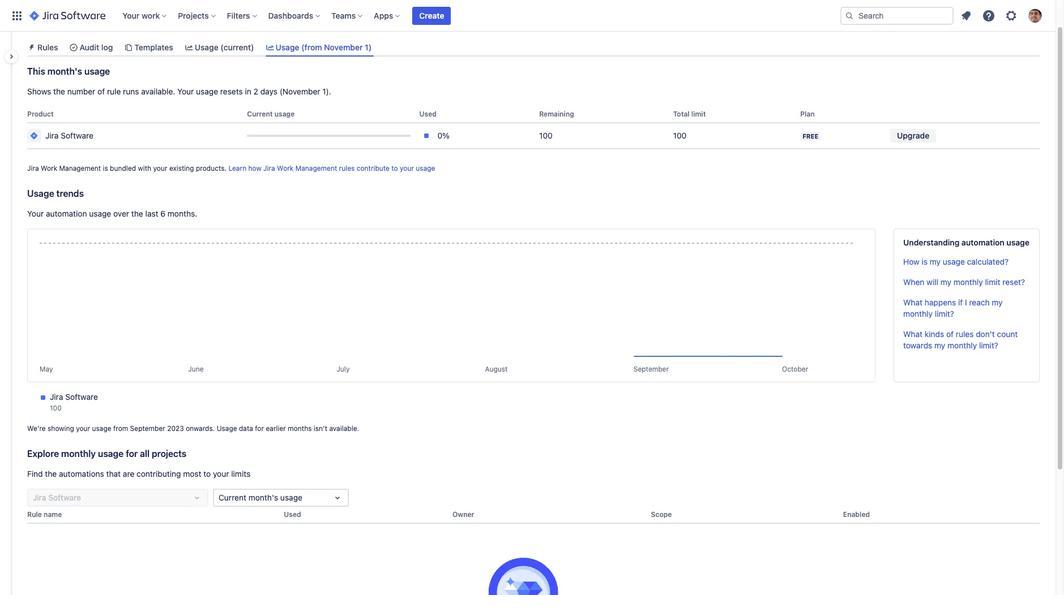 Task type: locate. For each thing, give the bounding box(es) containing it.
1 horizontal spatial current
[[247, 110, 273, 118]]

0 horizontal spatial for
[[126, 449, 138, 459]]

limit? down happens
[[935, 309, 954, 319]]

monthly
[[954, 278, 983, 287], [903, 309, 933, 319], [948, 341, 977, 351], [61, 449, 96, 459]]

notifications image
[[960, 9, 973, 22]]

available. right runs
[[141, 87, 175, 96]]

1 vertical spatial to
[[203, 470, 211, 479]]

current
[[247, 110, 273, 118], [219, 493, 246, 503]]

usage left the from in the left bottom of the page
[[92, 425, 111, 433]]

1 vertical spatial month's
[[249, 493, 278, 503]]

banner
[[0, 0, 1056, 32]]

create inside button
[[967, 12, 992, 22]]

usage
[[84, 66, 110, 77], [196, 87, 218, 96], [275, 110, 295, 118], [416, 164, 435, 173], [89, 209, 111, 219], [1007, 238, 1030, 248], [943, 257, 965, 267], [92, 425, 111, 433], [98, 449, 124, 459], [280, 493, 302, 503]]

0 vertical spatial used
[[419, 110, 437, 118]]

2 management from the left
[[296, 164, 337, 173]]

management
[[59, 164, 101, 173], [296, 164, 337, 173]]

your left work
[[122, 10, 140, 20]]

no rules have run in any project image
[[488, 559, 579, 596]]

monthly down don't
[[948, 341, 977, 351]]

open image
[[331, 492, 344, 505]]

limit? down don't
[[979, 341, 999, 351]]

1 horizontal spatial is
[[922, 257, 928, 267]]

all
[[140, 449, 150, 459]]

usage right usage (from november 1) "image"
[[276, 42, 299, 52]]

september
[[130, 425, 165, 433]]

jira for jira work management is bundled with your existing products. learn how jira work management rules contribute to your usage
[[27, 164, 39, 173]]

month's down audit log image
[[47, 66, 82, 77]]

what for what kinds of rules don't count towards my monthly limit?
[[903, 330, 923, 339]]

this month's usage
[[27, 66, 110, 77]]

templates
[[134, 42, 173, 52]]

0 vertical spatial available.
[[141, 87, 175, 96]]

1).
[[322, 87, 331, 96]]

work
[[41, 164, 57, 173], [277, 164, 294, 173]]

projects button
[[175, 7, 220, 25]]

2 what from the top
[[903, 330, 923, 339]]

jira up showing
[[50, 393, 63, 402]]

0 horizontal spatial limit
[[692, 110, 706, 118]]

what inside what happens if i reach my monthly limit?
[[903, 298, 923, 308]]

1 horizontal spatial work
[[277, 164, 294, 173]]

0 vertical spatial software
[[61, 131, 93, 141]]

are
[[123, 470, 134, 479]]

rule left your profile and settings icon
[[995, 12, 1009, 22]]

1 vertical spatial limit?
[[979, 341, 999, 351]]

jira down "product"
[[45, 131, 59, 141]]

0 horizontal spatial automation
[[46, 209, 87, 219]]

towards
[[903, 341, 933, 351]]

1 vertical spatial what
[[903, 330, 923, 339]]

1 vertical spatial your
[[177, 87, 194, 96]]

automation up calculated?
[[962, 238, 1005, 248]]

rule name
[[27, 511, 62, 520]]

0 horizontal spatial current
[[219, 493, 246, 503]]

0 vertical spatial rule
[[995, 12, 1009, 22]]

runs
[[123, 87, 139, 96]]

0 vertical spatial of
[[98, 87, 105, 96]]

1 vertical spatial is
[[922, 257, 928, 267]]

your right showing
[[76, 425, 90, 433]]

software
[[61, 131, 93, 141], [65, 393, 98, 402]]

for left all
[[126, 449, 138, 459]]

rules left contribute at the top of page
[[339, 164, 355, 173]]

(from
[[301, 42, 322, 52]]

monthly inside what happens if i reach my monthly limit?
[[903, 309, 933, 319]]

create left settings image
[[967, 12, 992, 22]]

0 vertical spatial current
[[247, 110, 273, 118]]

limit? inside what kinds of rules don't count towards my monthly limit?
[[979, 341, 999, 351]]

find
[[27, 470, 43, 479]]

the
[[53, 87, 65, 96], [131, 209, 143, 219], [45, 470, 57, 479]]

the for number
[[53, 87, 65, 96]]

0 vertical spatial rules
[[339, 164, 355, 173]]

1 horizontal spatial available.
[[329, 425, 359, 433]]

what kinds of rules don't count towards my monthly limit?
[[903, 330, 1018, 351]]

1 horizontal spatial limit
[[985, 278, 1001, 287]]

1 vertical spatial automation
[[962, 238, 1005, 248]]

rule
[[995, 12, 1009, 22], [107, 87, 121, 96]]

the left last
[[131, 209, 143, 219]]

how is my usage calculated? link
[[903, 257, 1009, 267]]

automation for understanding
[[962, 238, 1005, 248]]

to
[[392, 164, 398, 173], [203, 470, 211, 479]]

rules
[[339, 164, 355, 173], [956, 330, 974, 339]]

what down when
[[903, 298, 923, 308]]

0 horizontal spatial of
[[98, 87, 105, 96]]

usage trends
[[27, 189, 84, 199]]

showing
[[48, 425, 74, 433]]

0 horizontal spatial month's
[[47, 66, 82, 77]]

of inside what kinds of rules don't count towards my monthly limit?
[[947, 330, 954, 339]]

0 horizontal spatial management
[[59, 164, 101, 173]]

jira up usage trends
[[27, 164, 39, 173]]

jira inside "jira software 100"
[[50, 393, 63, 402]]

work
[[142, 10, 160, 20]]

0 vertical spatial is
[[103, 164, 108, 173]]

0 vertical spatial your
[[122, 10, 140, 20]]

software down 'number'
[[61, 131, 93, 141]]

isn't
[[314, 425, 327, 433]]

of right 'number'
[[98, 87, 105, 96]]

jira software image
[[29, 9, 106, 22], [29, 9, 106, 22]]

for right data
[[255, 425, 264, 433]]

of right kinds
[[947, 330, 954, 339]]

to right the most
[[203, 470, 211, 479]]

0 horizontal spatial 100
[[50, 405, 62, 413]]

create rule button
[[961, 8, 1016, 27]]

1 what from the top
[[903, 298, 923, 308]]

work right how
[[277, 164, 294, 173]]

(current)
[[221, 42, 254, 52]]

filters button
[[224, 7, 261, 25]]

current down the 2
[[247, 110, 273, 118]]

usage left data
[[217, 425, 237, 433]]

audit log
[[80, 42, 113, 52]]

1 horizontal spatial automation
[[962, 238, 1005, 248]]

limit down calculated?
[[985, 278, 1001, 287]]

kinds
[[925, 330, 944, 339]]

in
[[245, 87, 251, 96]]

the right shows
[[53, 87, 65, 96]]

1 vertical spatial for
[[126, 449, 138, 459]]

0 horizontal spatial limit?
[[935, 309, 954, 319]]

2 work from the left
[[277, 164, 294, 173]]

work up usage trends
[[41, 164, 57, 173]]

usage left trends
[[27, 189, 54, 199]]

settings image
[[1005, 9, 1018, 22]]

november
[[324, 42, 363, 52]]

rule left runs
[[107, 87, 121, 96]]

1 horizontal spatial rule
[[995, 12, 1009, 22]]

that
[[106, 470, 121, 479]]

0 horizontal spatial rule
[[107, 87, 121, 96]]

current down limits
[[219, 493, 246, 503]]

1 horizontal spatial limit?
[[979, 341, 999, 351]]

what up towards
[[903, 330, 923, 339]]

jira software
[[45, 131, 93, 141]]

plan
[[801, 110, 815, 118]]

6
[[161, 209, 165, 219]]

days
[[260, 87, 278, 96]]

your
[[153, 164, 167, 173], [400, 164, 414, 173], [76, 425, 90, 433], [213, 470, 229, 479]]

products.
[[196, 164, 227, 173]]

automations
[[59, 470, 104, 479]]

sidebar navigation image
[[0, 45, 25, 68]]

usage right usage (current) image
[[195, 42, 219, 52]]

available. right isn't
[[329, 425, 359, 433]]

usage up when will my monthly limit reset? link
[[943, 257, 965, 267]]

appswitcher icon image
[[10, 9, 24, 22]]

monthly inside what kinds of rules don't count towards my monthly limit?
[[948, 341, 977, 351]]

month's down limits
[[249, 493, 278, 503]]

your right with
[[153, 164, 167, 173]]

the right find
[[45, 470, 57, 479]]

jira for jira software 100
[[50, 393, 63, 402]]

0 horizontal spatial create
[[419, 10, 444, 20]]

software inside "jira software 100"
[[65, 393, 98, 402]]

1 horizontal spatial of
[[947, 330, 954, 339]]

(november
[[280, 87, 320, 96]]

limit
[[692, 110, 706, 118], [985, 278, 1001, 287]]

your inside dropdown button
[[122, 10, 140, 20]]

1 vertical spatial of
[[947, 330, 954, 339]]

my right reach
[[992, 298, 1003, 308]]

automation down trends
[[46, 209, 87, 219]]

usage for usage (from november 1)
[[276, 42, 299, 52]]

limit right total
[[692, 110, 706, 118]]

usage down audit log
[[84, 66, 110, 77]]

2 vertical spatial the
[[45, 470, 57, 479]]

100 down total
[[673, 131, 687, 141]]

0 horizontal spatial is
[[103, 164, 108, 173]]

audit log image
[[69, 43, 78, 52]]

search image
[[845, 11, 854, 20]]

your
[[122, 10, 140, 20], [177, 87, 194, 96], [27, 209, 44, 219]]

0 vertical spatial to
[[392, 164, 398, 173]]

1 horizontal spatial rules
[[956, 330, 974, 339]]

to right contribute at the top of page
[[392, 164, 398, 173]]

when will my monthly limit reset?
[[903, 278, 1025, 287]]

is left the bundled
[[103, 164, 108, 173]]

2
[[254, 87, 258, 96]]

is right how
[[922, 257, 928, 267]]

what inside what kinds of rules don't count towards my monthly limit?
[[903, 330, 923, 339]]

1 horizontal spatial your
[[122, 10, 140, 20]]

monthly down happens
[[903, 309, 933, 319]]

usage (from november 1)
[[276, 42, 372, 52]]

current month's usage
[[219, 493, 302, 503]]

shows
[[27, 87, 51, 96]]

0 horizontal spatial work
[[41, 164, 57, 173]]

1 vertical spatial current
[[219, 493, 246, 503]]

1 vertical spatial available.
[[329, 425, 359, 433]]

software up showing
[[65, 393, 98, 402]]

usage (from november 1) image
[[265, 43, 274, 52]]

create inside button
[[419, 10, 444, 20]]

when will my monthly limit reset? link
[[903, 278, 1025, 287]]

rule inside button
[[995, 12, 1009, 22]]

what
[[903, 298, 923, 308], [903, 330, 923, 339]]

0 vertical spatial month's
[[47, 66, 82, 77]]

Search field
[[841, 7, 954, 25]]

automation
[[28, 10, 97, 25]]

create right apps dropdown button
[[419, 10, 444, 20]]

months.
[[168, 209, 197, 219]]

100 up showing
[[50, 405, 62, 413]]

months
[[288, 425, 312, 433]]

rules
[[37, 42, 58, 52]]

month's
[[47, 66, 82, 77], [249, 493, 278, 503]]

0 horizontal spatial your
[[27, 209, 44, 219]]

automation for your
[[46, 209, 87, 219]]

0 horizontal spatial to
[[203, 470, 211, 479]]

1 vertical spatial used
[[284, 511, 301, 520]]

0 vertical spatial limit
[[692, 110, 706, 118]]

0 vertical spatial limit?
[[935, 309, 954, 319]]

1 horizontal spatial management
[[296, 164, 337, 173]]

upgrade link
[[890, 129, 937, 143]]

usage
[[195, 42, 219, 52], [276, 42, 299, 52], [27, 189, 54, 199], [217, 425, 237, 433]]

2 horizontal spatial your
[[177, 87, 194, 96]]

0 vertical spatial what
[[903, 298, 923, 308]]

the for automations
[[45, 470, 57, 479]]

1 vertical spatial software
[[65, 393, 98, 402]]

owner
[[453, 511, 474, 520]]

your down usage trends
[[27, 209, 44, 219]]

my down kinds
[[935, 341, 946, 351]]

1 horizontal spatial create
[[967, 12, 992, 22]]

0 vertical spatial for
[[255, 425, 264, 433]]

jira
[[45, 131, 59, 141], [27, 164, 39, 173], [263, 164, 275, 173], [50, 393, 63, 402]]

1 vertical spatial rules
[[956, 330, 974, 339]]

jira for jira software
[[45, 131, 59, 141]]

how
[[248, 164, 262, 173]]

jira software image
[[29, 132, 39, 141], [29, 132, 39, 141]]

100
[[539, 131, 553, 141], [673, 131, 687, 141], [50, 405, 62, 413]]

projects
[[178, 10, 209, 20]]

my
[[930, 257, 941, 267], [941, 278, 952, 287], [992, 298, 1003, 308], [935, 341, 946, 351]]

1 vertical spatial limit
[[985, 278, 1001, 287]]

0 vertical spatial automation
[[46, 209, 87, 219]]

0 horizontal spatial available.
[[141, 87, 175, 96]]

None text field
[[219, 493, 221, 504]]

remaining
[[539, 110, 574, 118]]

help image
[[982, 9, 996, 22]]

rules left don't
[[956, 330, 974, 339]]

with
[[138, 164, 151, 173]]

0 vertical spatial the
[[53, 87, 65, 96]]

2 vertical spatial your
[[27, 209, 44, 219]]

your down usage (current) image
[[177, 87, 194, 96]]

tab list
[[23, 38, 1045, 57]]

usage down the (november
[[275, 110, 295, 118]]

100 down the remaining
[[539, 131, 553, 141]]

0 horizontal spatial rules
[[339, 164, 355, 173]]

1 horizontal spatial for
[[255, 425, 264, 433]]

1 horizontal spatial to
[[392, 164, 398, 173]]

1 horizontal spatial month's
[[249, 493, 278, 503]]



Task type: vqa. For each thing, say whether or not it's contained in the screenshot.
Notifications icon
yes



Task type: describe. For each thing, give the bounding box(es) containing it.
audit
[[80, 42, 99, 52]]

usage (current) image
[[185, 43, 194, 52]]

usage for usage trends
[[27, 189, 54, 199]]

teams button
[[328, 7, 367, 25]]

software for jira software
[[61, 131, 93, 141]]

what for what happens if i reach my monthly limit?
[[903, 298, 923, 308]]

how is my usage calculated?
[[903, 257, 1009, 267]]

current usage
[[247, 110, 295, 118]]

rule
[[27, 511, 42, 520]]

earlier
[[266, 425, 286, 433]]

jira work management is bundled with your existing products. learn how jira work management rules contribute to your usage
[[27, 164, 435, 173]]

your for your automation usage over the last 6 months.
[[27, 209, 44, 219]]

month's for current
[[249, 493, 278, 503]]

jira right how
[[263, 164, 275, 173]]

open image
[[190, 492, 204, 505]]

1 work from the left
[[41, 164, 57, 173]]

monthly up i
[[954, 278, 983, 287]]

understanding
[[903, 238, 960, 248]]

your profile and settings image
[[1029, 9, 1042, 22]]

explore monthly usage for all projects
[[27, 449, 186, 459]]

2023
[[167, 425, 184, 433]]

usage (current)
[[195, 42, 254, 52]]

usage right contribute at the top of page
[[416, 164, 435, 173]]

apps
[[374, 10, 393, 20]]

0%
[[438, 131, 450, 141]]

templates image
[[124, 43, 133, 52]]

jira software 100
[[50, 393, 98, 413]]

rules image
[[27, 43, 36, 52]]

usage left over
[[89, 209, 111, 219]]

create rule
[[967, 12, 1009, 22]]

current for current month's usage
[[219, 493, 246, 503]]

limits
[[231, 470, 251, 479]]

bundled
[[110, 164, 136, 173]]

projects
[[152, 449, 186, 459]]

filters
[[227, 10, 250, 20]]

2 horizontal spatial 100
[[673, 131, 687, 141]]

product
[[27, 110, 54, 118]]

create for create
[[419, 10, 444, 20]]

your automation usage over the last 6 months.
[[27, 209, 197, 219]]

apps button
[[371, 7, 405, 25]]

banner containing your work
[[0, 0, 1056, 32]]

dashboards
[[268, 10, 313, 20]]

name
[[44, 511, 62, 520]]

existing
[[169, 164, 194, 173]]

my down understanding
[[930, 257, 941, 267]]

what happens if i reach my monthly limit? link
[[903, 298, 1003, 319]]

dashboards button
[[265, 7, 325, 25]]

find the automations that are contributing most to your limits
[[27, 470, 251, 479]]

total
[[673, 110, 690, 118]]

1)
[[365, 42, 372, 52]]

count
[[997, 330, 1018, 339]]

onwards.
[[186, 425, 215, 433]]

contributing
[[137, 470, 181, 479]]

scope
[[651, 511, 672, 520]]

most
[[183, 470, 201, 479]]

contribute
[[357, 164, 390, 173]]

your left limits
[[213, 470, 229, 479]]

your work
[[122, 10, 160, 20]]

reach
[[969, 298, 990, 308]]

what happens if i reach my monthly limit?
[[903, 298, 1003, 319]]

your for your work
[[122, 10, 140, 20]]

free
[[803, 133, 819, 140]]

1 vertical spatial rule
[[107, 87, 121, 96]]

if
[[958, 298, 963, 308]]

enabled
[[843, 511, 870, 520]]

usage left open image
[[280, 493, 302, 503]]

rules inside what kinds of rules don't count towards my monthly limit?
[[956, 330, 974, 339]]

log
[[101, 42, 113, 52]]

1 management from the left
[[59, 164, 101, 173]]

usage up calculated?
[[1007, 238, 1030, 248]]

software for jira software 100
[[65, 393, 98, 402]]

happens
[[925, 298, 956, 308]]

create for create rule
[[967, 12, 992, 22]]

usage up the that
[[98, 449, 124, 459]]

1 horizontal spatial 100
[[539, 131, 553, 141]]

reset?
[[1003, 278, 1025, 287]]

create button
[[413, 7, 451, 25]]

month's for this
[[47, 66, 82, 77]]

i
[[965, 298, 967, 308]]

resets
[[220, 87, 243, 96]]

this
[[27, 66, 45, 77]]

over
[[113, 209, 129, 219]]

data
[[239, 425, 253, 433]]

my right will
[[941, 278, 952, 287]]

0 horizontal spatial used
[[284, 511, 301, 520]]

100 inside "jira software 100"
[[50, 405, 62, 413]]

1 horizontal spatial used
[[419, 110, 437, 118]]

monthly up automations
[[61, 449, 96, 459]]

my inside what kinds of rules don't count towards my monthly limit?
[[935, 341, 946, 351]]

tab list containing rules
[[23, 38, 1045, 57]]

will
[[927, 278, 939, 287]]

current for current usage
[[247, 110, 273, 118]]

how
[[903, 257, 920, 267]]

we're showing your usage from september 2023 onwards. usage data for earlier months isn't available.
[[27, 425, 359, 433]]

last
[[145, 209, 158, 219]]

learn how jira work management rules contribute to your usage link
[[229, 164, 435, 173]]

your work button
[[119, 7, 171, 25]]

learn
[[229, 164, 246, 173]]

upgrade
[[897, 131, 930, 141]]

limit? inside what happens if i reach my monthly limit?
[[935, 309, 954, 319]]

1 vertical spatial the
[[131, 209, 143, 219]]

what kinds of rules don't count towards my monthly limit? link
[[903, 330, 1018, 351]]

usage left the resets
[[196, 87, 218, 96]]

primary element
[[7, 0, 841, 31]]

calculated?
[[967, 257, 1009, 267]]

number
[[67, 87, 95, 96]]

total limit
[[673, 110, 706, 118]]

usage for usage (current)
[[195, 42, 219, 52]]

from
[[113, 425, 128, 433]]

shows the number of rule runs available. your usage resets in 2 days (november 1).
[[27, 87, 331, 96]]

your right contribute at the top of page
[[400, 164, 414, 173]]

trends
[[56, 189, 84, 199]]

don't
[[976, 330, 995, 339]]

my inside what happens if i reach my monthly limit?
[[992, 298, 1003, 308]]



